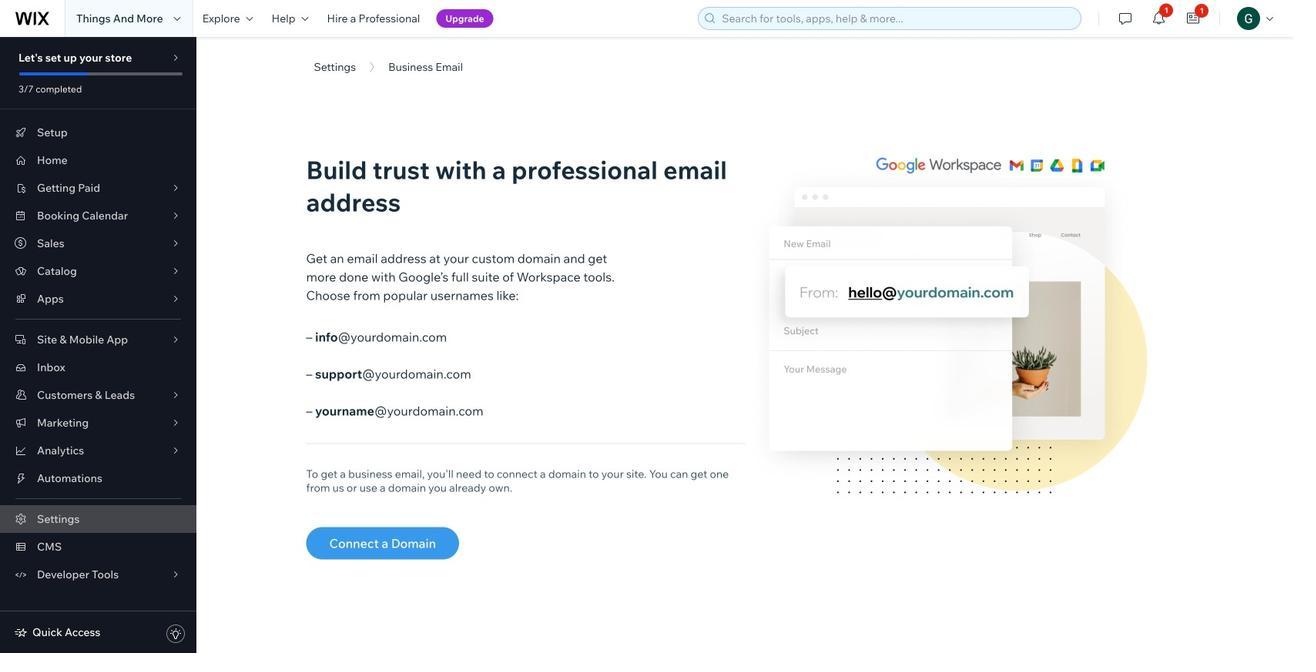 Task type: describe. For each thing, give the bounding box(es) containing it.
sidebar element
[[0, 37, 197, 654]]



Task type: locate. For each thing, give the bounding box(es) containing it.
Search for tools, apps, help & more... field
[[718, 8, 1077, 29]]



Task type: vqa. For each thing, say whether or not it's contained in the screenshot.
Marketing at the bottom of page
no



